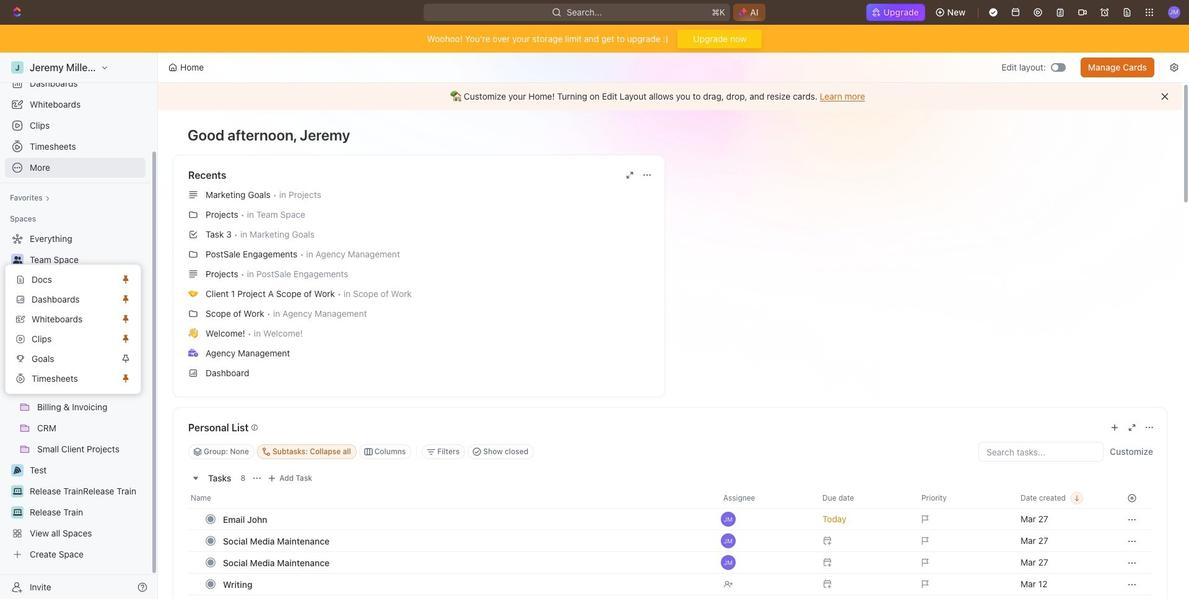 Task type: locate. For each thing, give the bounding box(es) containing it.
alert
[[158, 83, 1183, 110]]



Task type: vqa. For each thing, say whether or not it's contained in the screenshot.
Search tasks... "text field"
yes



Task type: describe. For each thing, give the bounding box(es) containing it.
business time image
[[13, 278, 22, 285]]

sidebar navigation
[[0, 53, 158, 600]]

Search tasks... text field
[[980, 443, 1104, 462]]

business time image
[[188, 349, 198, 357]]



